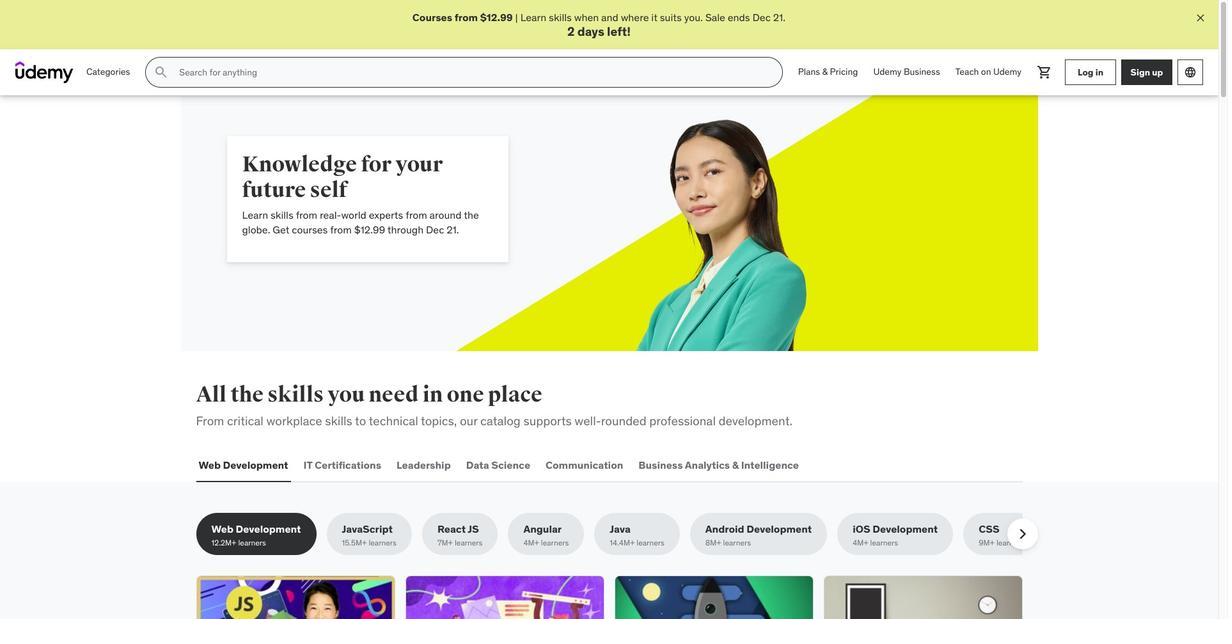 Task type: describe. For each thing, give the bounding box(es) containing it.
communication button
[[543, 450, 626, 481]]

leadership button
[[394, 450, 454, 481]]

science
[[492, 459, 531, 472]]

css 9m+ learners
[[979, 523, 1025, 548]]

udemy business
[[874, 66, 941, 78]]

need
[[369, 382, 419, 408]]

& inside button
[[733, 459, 739, 472]]

development for android development 8m+ learners
[[747, 523, 812, 536]]

close image
[[1195, 12, 1208, 24]]

the inside knowledge for your future self learn skills from real-world experts from around the globe. get courses from $12.99 through dec 21.
[[464, 209, 479, 222]]

data
[[466, 459, 489, 472]]

ios
[[853, 523, 871, 536]]

javascript 15.5m+ learners
[[342, 523, 397, 548]]

0 vertical spatial &
[[823, 66, 828, 78]]

4m+ inside angular 4m+ learners
[[524, 538, 539, 548]]

ios development 4m+ learners
[[853, 523, 938, 548]]

supports
[[524, 414, 572, 429]]

java
[[610, 523, 631, 536]]

android development 8m+ learners
[[706, 523, 812, 548]]

days
[[578, 24, 605, 39]]

learners inside java 14.4m+ learners
[[637, 538, 665, 548]]

submit search image
[[154, 65, 169, 80]]

topics,
[[421, 414, 457, 429]]

learners inside angular 4m+ learners
[[541, 538, 569, 548]]

on
[[982, 66, 992, 78]]

our
[[460, 414, 478, 429]]

1 udemy from the left
[[874, 66, 902, 78]]

pricing
[[830, 66, 859, 78]]

in inside all the skills you need in one place from critical workplace skills to technical topics, our catalog supports well-rounded professional development.
[[423, 382, 443, 408]]

web for web development 12.2m+ learners
[[212, 523, 234, 536]]

knowledge
[[242, 151, 357, 178]]

place
[[488, 382, 543, 408]]

angular
[[524, 523, 562, 536]]

teach
[[956, 66, 980, 78]]

teach on udemy link
[[948, 57, 1030, 88]]

dec inside courses from $12.99 | learn skills when and where it suits you. sale ends dec 21. 2 days left!
[[753, 11, 771, 24]]

critical
[[227, 414, 264, 429]]

sign up link
[[1122, 60, 1173, 85]]

web development button
[[196, 450, 291, 481]]

you.
[[685, 11, 703, 24]]

you
[[328, 382, 365, 408]]

categories button
[[79, 57, 138, 88]]

ends
[[728, 11, 751, 24]]

courses
[[413, 11, 453, 24]]

21. inside knowledge for your future self learn skills from real-world experts from around the globe. get courses from $12.99 through dec 21.
[[447, 223, 459, 236]]

teach on udemy
[[956, 66, 1022, 78]]

business inside button
[[639, 459, 683, 472]]

java 14.4m+ learners
[[610, 523, 665, 548]]

from up courses on the left of page
[[296, 209, 318, 222]]

experts
[[369, 209, 403, 222]]

learners inside ios development 4m+ learners
[[871, 538, 899, 548]]

21. inside courses from $12.99 | learn skills when and where it suits you. sale ends dec 21. 2 days left!
[[774, 11, 786, 24]]

up
[[1153, 66, 1164, 78]]

sign
[[1131, 66, 1151, 78]]

certifications
[[315, 459, 381, 472]]

development for ios development 4m+ learners
[[873, 523, 938, 536]]

the inside all the skills you need in one place from critical workplace skills to technical topics, our catalog supports well-rounded professional development.
[[231, 382, 264, 408]]

js
[[468, 523, 479, 536]]

it certifications
[[304, 459, 381, 472]]

courses from $12.99 | learn skills when and where it suits you. sale ends dec 21. 2 days left!
[[413, 11, 786, 39]]

analytics
[[685, 459, 730, 472]]

one
[[447, 382, 484, 408]]

real-
[[320, 209, 341, 222]]

it
[[304, 459, 313, 472]]

well-
[[575, 414, 601, 429]]

14.4m+
[[610, 538, 635, 548]]

7m+
[[438, 538, 453, 548]]

|
[[516, 11, 518, 24]]

categories
[[86, 66, 130, 78]]

leadership
[[397, 459, 451, 472]]

intelligence
[[742, 459, 799, 472]]

your
[[396, 151, 443, 178]]

from
[[196, 414, 224, 429]]

9m+
[[979, 538, 995, 548]]

learners inside web development 12.2m+ learners
[[238, 538, 266, 548]]

log in link
[[1066, 60, 1117, 85]]

suits
[[660, 11, 682, 24]]

dec inside knowledge for your future self learn skills from real-world experts from around the globe. get courses from $12.99 through dec 21.
[[426, 223, 444, 236]]

courses
[[292, 223, 328, 236]]

learners inside css 9m+ learners
[[997, 538, 1025, 548]]

react js 7m+ learners
[[438, 523, 483, 548]]

angular 4m+ learners
[[524, 523, 569, 548]]

udemy business link
[[866, 57, 948, 88]]

javascript
[[342, 523, 393, 536]]

Search for anything text field
[[177, 62, 767, 83]]



Task type: locate. For each thing, give the bounding box(es) containing it.
1 learners from the left
[[238, 538, 266, 548]]

topic filters element
[[196, 513, 1040, 555]]

1 horizontal spatial $12.99
[[480, 11, 513, 24]]

0 horizontal spatial in
[[423, 382, 443, 408]]

1 vertical spatial 21.
[[447, 223, 459, 236]]

business
[[904, 66, 941, 78], [639, 459, 683, 472]]

left!
[[607, 24, 631, 39]]

plans & pricing link
[[791, 57, 866, 88]]

2 udemy from the left
[[994, 66, 1022, 78]]

4m+ inside ios development 4m+ learners
[[853, 538, 869, 548]]

1 vertical spatial the
[[231, 382, 264, 408]]

12.2m+
[[212, 538, 237, 548]]

communication
[[546, 459, 624, 472]]

$12.99 inside knowledge for your future self learn skills from real-world experts from around the globe. get courses from $12.99 through dec 21.
[[354, 223, 385, 236]]

8m+
[[706, 538, 722, 548]]

skills up get at left
[[271, 209, 294, 222]]

shopping cart with 0 items image
[[1037, 65, 1053, 80]]

choose a language image
[[1185, 66, 1197, 79]]

data science
[[466, 459, 531, 472]]

data science button
[[464, 450, 533, 481]]

development inside ios development 4m+ learners
[[873, 523, 938, 536]]

business analytics & intelligence button
[[636, 450, 802, 481]]

development right ios
[[873, 523, 938, 536]]

skills inside courses from $12.99 | learn skills when and where it suits you. sale ends dec 21. 2 days left!
[[549, 11, 572, 24]]

workplace
[[267, 414, 322, 429]]

6 learners from the left
[[724, 538, 751, 548]]

web development
[[199, 459, 288, 472]]

learners right 9m+
[[997, 538, 1025, 548]]

learn up globe.
[[242, 209, 268, 222]]

development down critical
[[223, 459, 288, 472]]

0 horizontal spatial $12.99
[[354, 223, 385, 236]]

2
[[568, 24, 575, 39]]

0 horizontal spatial dec
[[426, 223, 444, 236]]

1 4m+ from the left
[[524, 538, 539, 548]]

learners down javascript
[[369, 538, 397, 548]]

around
[[430, 209, 462, 222]]

sign up
[[1131, 66, 1164, 78]]

in
[[1096, 66, 1104, 78], [423, 382, 443, 408]]

web down from
[[199, 459, 221, 472]]

21. right ends
[[774, 11, 786, 24]]

all the skills you need in one place from critical workplace skills to technical topics, our catalog supports well-rounded professional development.
[[196, 382, 793, 429]]

udemy inside "link"
[[994, 66, 1022, 78]]

1 vertical spatial in
[[423, 382, 443, 408]]

development up 12.2m+
[[236, 523, 301, 536]]

business left analytics
[[639, 459, 683, 472]]

development right the android
[[747, 523, 812, 536]]

1 horizontal spatial &
[[823, 66, 828, 78]]

0 horizontal spatial learn
[[242, 209, 268, 222]]

0 vertical spatial 21.
[[774, 11, 786, 24]]

skills up 2
[[549, 11, 572, 24]]

1 horizontal spatial in
[[1096, 66, 1104, 78]]

1 horizontal spatial 4m+
[[853, 538, 869, 548]]

learners down angular
[[541, 538, 569, 548]]

&
[[823, 66, 828, 78], [733, 459, 739, 472]]

0 vertical spatial dec
[[753, 11, 771, 24]]

1 vertical spatial &
[[733, 459, 739, 472]]

get
[[273, 223, 290, 236]]

development inside web development 12.2m+ learners
[[236, 523, 301, 536]]

skills
[[549, 11, 572, 24], [271, 209, 294, 222], [268, 382, 324, 408], [325, 414, 353, 429]]

& right analytics
[[733, 459, 739, 472]]

world
[[341, 209, 367, 222]]

web for web development
[[199, 459, 221, 472]]

css
[[979, 523, 1000, 536]]

learners inside android development 8m+ learners
[[724, 538, 751, 548]]

android
[[706, 523, 745, 536]]

learners down js
[[455, 538, 483, 548]]

the up critical
[[231, 382, 264, 408]]

0 vertical spatial business
[[904, 66, 941, 78]]

rounded
[[601, 414, 647, 429]]

development
[[223, 459, 288, 472], [236, 523, 301, 536], [747, 523, 812, 536], [873, 523, 938, 536]]

learners inside react js 7m+ learners
[[455, 538, 483, 548]]

2 learners from the left
[[369, 538, 397, 548]]

log in
[[1078, 66, 1104, 78]]

1 vertical spatial business
[[639, 459, 683, 472]]

from down the real-
[[330, 223, 352, 236]]

1 vertical spatial dec
[[426, 223, 444, 236]]

5 learners from the left
[[637, 538, 665, 548]]

0 vertical spatial in
[[1096, 66, 1104, 78]]

and
[[602, 11, 619, 24]]

where
[[621, 11, 649, 24]]

0 horizontal spatial &
[[733, 459, 739, 472]]

skills left to
[[325, 414, 353, 429]]

1 horizontal spatial dec
[[753, 11, 771, 24]]

web up 12.2m+
[[212, 523, 234, 536]]

from inside courses from $12.99 | learn skills when and where it suits you. sale ends dec 21. 2 days left!
[[455, 11, 478, 24]]

0 vertical spatial learn
[[521, 11, 547, 24]]

0 horizontal spatial 21.
[[447, 223, 459, 236]]

web inside button
[[199, 459, 221, 472]]

udemy right on
[[994, 66, 1022, 78]]

the
[[464, 209, 479, 222], [231, 382, 264, 408]]

skills inside knowledge for your future self learn skills from real-world experts from around the globe. get courses from $12.99 through dec 21.
[[271, 209, 294, 222]]

development inside android development 8m+ learners
[[747, 523, 812, 536]]

in up topics,
[[423, 382, 443, 408]]

4 learners from the left
[[541, 538, 569, 548]]

0 vertical spatial web
[[199, 459, 221, 472]]

in right log
[[1096, 66, 1104, 78]]

plans & pricing
[[799, 66, 859, 78]]

catalog
[[481, 414, 521, 429]]

$12.99 down world
[[354, 223, 385, 236]]

future
[[242, 177, 306, 204]]

$12.99 left the |
[[480, 11, 513, 24]]

sale
[[706, 11, 726, 24]]

web inside web development 12.2m+ learners
[[212, 523, 234, 536]]

development.
[[719, 414, 793, 429]]

1 vertical spatial learn
[[242, 209, 268, 222]]

web development 12.2m+ learners
[[212, 523, 301, 548]]

learners down ios
[[871, 538, 899, 548]]

learners down the android
[[724, 538, 751, 548]]

1 vertical spatial $12.99
[[354, 223, 385, 236]]

development for web development 12.2m+ learners
[[236, 523, 301, 536]]

learners inside javascript 15.5m+ learners
[[369, 538, 397, 548]]

8 learners from the left
[[997, 538, 1025, 548]]

0 vertical spatial $12.99
[[480, 11, 513, 24]]

0 horizontal spatial the
[[231, 382, 264, 408]]

udemy image
[[15, 62, 74, 83]]

4m+ down ios
[[853, 538, 869, 548]]

learners right 12.2m+
[[238, 538, 266, 548]]

0 horizontal spatial 4m+
[[524, 538, 539, 548]]

21. down around
[[447, 223, 459, 236]]

through
[[388, 223, 424, 236]]

15.5m+
[[342, 538, 367, 548]]

4m+ down angular
[[524, 538, 539, 548]]

react
[[438, 523, 466, 536]]

learn inside knowledge for your future self learn skills from real-world experts from around the globe. get courses from $12.99 through dec 21.
[[242, 209, 268, 222]]

the right around
[[464, 209, 479, 222]]

from up through
[[406, 209, 427, 222]]

1 horizontal spatial business
[[904, 66, 941, 78]]

web
[[199, 459, 221, 472], [212, 523, 234, 536]]

$12.99 inside courses from $12.99 | learn skills when and where it suits you. sale ends dec 21. 2 days left!
[[480, 11, 513, 24]]

development for web development
[[223, 459, 288, 472]]

dec down around
[[426, 223, 444, 236]]

1 horizontal spatial the
[[464, 209, 479, 222]]

log
[[1078, 66, 1094, 78]]

learn right the |
[[521, 11, 547, 24]]

business analytics & intelligence
[[639, 459, 799, 472]]

to
[[355, 414, 366, 429]]

7 learners from the left
[[871, 538, 899, 548]]

development inside web development button
[[223, 459, 288, 472]]

1 horizontal spatial learn
[[521, 11, 547, 24]]

from right courses
[[455, 11, 478, 24]]

udemy
[[874, 66, 902, 78], [994, 66, 1022, 78]]

plans
[[799, 66, 821, 78]]

it certifications button
[[301, 450, 384, 481]]

learners right 14.4m+
[[637, 538, 665, 548]]

skills up workplace
[[268, 382, 324, 408]]

knowledge for your future self learn skills from real-world experts from around the globe. get courses from $12.99 through dec 21.
[[242, 151, 479, 236]]

0 horizontal spatial udemy
[[874, 66, 902, 78]]

2 4m+ from the left
[[853, 538, 869, 548]]

business left teach
[[904, 66, 941, 78]]

0 vertical spatial the
[[464, 209, 479, 222]]

globe.
[[242, 223, 270, 236]]

dec right ends
[[753, 11, 771, 24]]

$12.99
[[480, 11, 513, 24], [354, 223, 385, 236]]

professional
[[650, 414, 716, 429]]

for
[[361, 151, 392, 178]]

technical
[[369, 414, 418, 429]]

udemy right the pricing
[[874, 66, 902, 78]]

self
[[310, 177, 347, 204]]

learners
[[238, 538, 266, 548], [369, 538, 397, 548], [455, 538, 483, 548], [541, 538, 569, 548], [637, 538, 665, 548], [724, 538, 751, 548], [871, 538, 899, 548], [997, 538, 1025, 548]]

all
[[196, 382, 227, 408]]

dec
[[753, 11, 771, 24], [426, 223, 444, 236]]

learn inside courses from $12.99 | learn skills when and where it suits you. sale ends dec 21. 2 days left!
[[521, 11, 547, 24]]

1 horizontal spatial 21.
[[774, 11, 786, 24]]

next image
[[1013, 524, 1033, 545]]

0 horizontal spatial business
[[639, 459, 683, 472]]

& right plans
[[823, 66, 828, 78]]

3 learners from the left
[[455, 538, 483, 548]]

1 horizontal spatial udemy
[[994, 66, 1022, 78]]

when
[[575, 11, 599, 24]]

it
[[652, 11, 658, 24]]

4m+
[[524, 538, 539, 548], [853, 538, 869, 548]]

1 vertical spatial web
[[212, 523, 234, 536]]



Task type: vqa. For each thing, say whether or not it's contained in the screenshot.
Java 14.4M+ learners
yes



